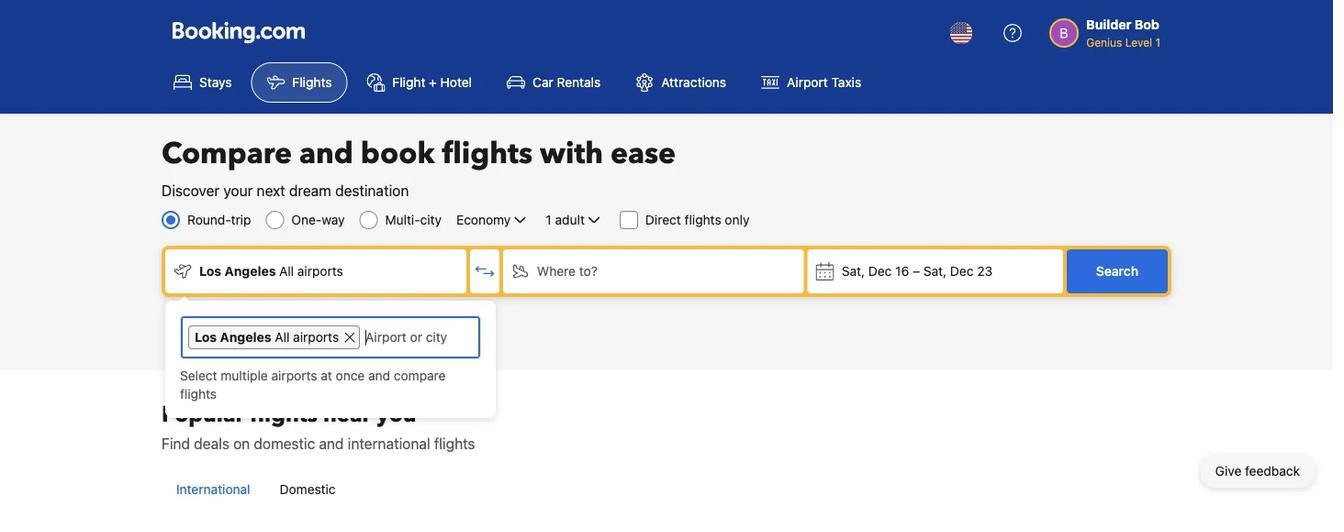 Task type: locate. For each thing, give the bounding box(es) containing it.
flights inside compare and book flights with ease discover your next dream destination
[[442, 134, 533, 174]]

los angeles all airports down trip
[[199, 264, 343, 279]]

adult
[[555, 213, 585, 228]]

sat, left 16
[[842, 264, 865, 279]]

airport taxis link
[[746, 62, 877, 103]]

0 vertical spatial airports
[[297, 264, 343, 279]]

0 vertical spatial 1
[[1156, 36, 1161, 49]]

Airport or city text field
[[364, 326, 473, 350]]

airports inside select multiple airports at once and compare flights
[[271, 369, 317, 384]]

with
[[540, 134, 603, 174]]

destination
[[335, 182, 409, 200]]

at
[[321, 369, 332, 384]]

dec
[[869, 264, 892, 279], [951, 264, 974, 279]]

car rentals
[[533, 75, 601, 90]]

taxis
[[832, 75, 862, 90]]

flights up economy
[[442, 134, 533, 174]]

booking.com logo image
[[173, 22, 305, 44], [173, 22, 305, 44]]

all down one-
[[279, 264, 294, 279]]

attractions
[[662, 75, 727, 90]]

give
[[1216, 464, 1242, 479]]

dec left 16
[[869, 264, 892, 279]]

and down near
[[319, 436, 344, 453]]

international
[[176, 483, 250, 498]]

1 left adult
[[546, 213, 552, 228]]

23
[[977, 264, 993, 279]]

next
[[257, 182, 285, 200]]

los down round-
[[199, 264, 221, 279]]

flights
[[442, 134, 533, 174], [685, 213, 722, 228], [180, 387, 217, 402], [250, 400, 318, 430], [434, 436, 475, 453]]

sat, dec 16 – sat, dec 23
[[842, 264, 993, 279]]

direct flights only
[[646, 213, 750, 228]]

1 right level
[[1156, 36, 1161, 49]]

you
[[377, 400, 417, 430]]

and
[[299, 134, 353, 174], [368, 369, 390, 384], [319, 436, 344, 453]]

+
[[429, 75, 437, 90]]

flight
[[393, 75, 426, 90]]

0 horizontal spatial dec
[[869, 264, 892, 279]]

car rentals link
[[491, 62, 617, 103]]

1 adult
[[546, 213, 585, 228]]

angeles
[[225, 264, 276, 279], [220, 330, 271, 345]]

1 vertical spatial airports
[[293, 330, 339, 345]]

tab list
[[162, 467, 1172, 507]]

1 inside builder bob genius level 1
[[1156, 36, 1161, 49]]

sat, dec 16 – sat, dec 23 button
[[808, 250, 1064, 294]]

discover
[[162, 182, 220, 200]]

airports left at
[[271, 369, 317, 384]]

domestic
[[280, 483, 336, 498]]

round-
[[187, 213, 231, 228]]

0 vertical spatial angeles
[[225, 264, 276, 279]]

airports down one-way in the left of the page
[[297, 264, 343, 279]]

1 horizontal spatial sat,
[[924, 264, 947, 279]]

los up the select
[[195, 330, 217, 345]]

where to? button
[[503, 250, 804, 294]]

1
[[1156, 36, 1161, 49], [546, 213, 552, 228]]

1 vertical spatial and
[[368, 369, 390, 384]]

1 horizontal spatial 1
[[1156, 36, 1161, 49]]

and up "dream"
[[299, 134, 353, 174]]

angeles up multiple
[[220, 330, 271, 345]]

car
[[533, 75, 554, 90]]

airports up at
[[293, 330, 339, 345]]

to?
[[579, 264, 598, 279]]

2 sat, from the left
[[924, 264, 947, 279]]

rentals
[[557, 75, 601, 90]]

your
[[223, 182, 253, 200]]

los
[[199, 264, 221, 279], [195, 330, 217, 345]]

where
[[537, 264, 576, 279]]

los angeles all airports
[[199, 264, 343, 279], [195, 330, 339, 345]]

airports
[[297, 264, 343, 279], [293, 330, 339, 345], [271, 369, 317, 384]]

0 vertical spatial and
[[299, 134, 353, 174]]

1 vertical spatial los
[[195, 330, 217, 345]]

flights down the select
[[180, 387, 217, 402]]

0 horizontal spatial sat,
[[842, 264, 865, 279]]

0 horizontal spatial 1
[[546, 213, 552, 228]]

bob
[[1135, 17, 1160, 32]]

flights up the domestic
[[250, 400, 318, 430]]

2 vertical spatial and
[[319, 436, 344, 453]]

popular flights near you find deals on domestic and international flights
[[162, 400, 475, 453]]

and inside popular flights near you find deals on domestic and international flights
[[319, 436, 344, 453]]

1 horizontal spatial dec
[[951, 264, 974, 279]]

flights right the international
[[434, 436, 475, 453]]

give feedback button
[[1201, 456, 1315, 489]]

and right once
[[368, 369, 390, 384]]

1 vertical spatial angeles
[[220, 330, 271, 345]]

sat, right – at the right bottom of the page
[[924, 264, 947, 279]]

popular
[[162, 400, 244, 430]]

all up select multiple airports at once and compare flights
[[275, 330, 290, 345]]

los angeles all airports up multiple
[[195, 330, 339, 345]]

–
[[913, 264, 920, 279]]

multiple
[[221, 369, 268, 384]]

angeles down trip
[[225, 264, 276, 279]]

multi-city
[[385, 213, 442, 228]]

2 vertical spatial airports
[[271, 369, 317, 384]]

1 vertical spatial 1
[[546, 213, 552, 228]]

dec left 23
[[951, 264, 974, 279]]

sat,
[[842, 264, 865, 279], [924, 264, 947, 279]]

all
[[279, 264, 294, 279], [275, 330, 290, 345]]



Task type: vqa. For each thing, say whether or not it's contained in the screenshot.
Central America
no



Task type: describe. For each thing, give the bounding box(es) containing it.
search button
[[1067, 250, 1168, 294]]

builder
[[1087, 17, 1132, 32]]

1 adult button
[[544, 209, 605, 231]]

search
[[1097, 264, 1139, 279]]

dream
[[289, 182, 331, 200]]

round-trip
[[187, 213, 251, 228]]

and inside select multiple airports at once and compare flights
[[368, 369, 390, 384]]

flight + hotel
[[393, 75, 472, 90]]

near
[[323, 400, 371, 430]]

international button
[[162, 467, 265, 507]]

economy
[[457, 213, 511, 228]]

book
[[361, 134, 435, 174]]

city
[[420, 213, 442, 228]]

once
[[336, 369, 365, 384]]

give feedback
[[1216, 464, 1301, 479]]

domestic
[[254, 436, 315, 453]]

one-
[[292, 213, 322, 228]]

and inside compare and book flights with ease discover your next dream destination
[[299, 134, 353, 174]]

flight + hotel link
[[351, 62, 488, 103]]

0 vertical spatial los
[[199, 264, 221, 279]]

deals
[[194, 436, 229, 453]]

1 vertical spatial all
[[275, 330, 290, 345]]

attractions link
[[620, 62, 742, 103]]

builder bob genius level 1
[[1087, 17, 1161, 49]]

1 vertical spatial los angeles all airports
[[195, 330, 339, 345]]

stays link
[[158, 62, 247, 103]]

genius
[[1087, 36, 1123, 49]]

0 vertical spatial los angeles all airports
[[199, 264, 343, 279]]

flights left 'only'
[[685, 213, 722, 228]]

international
[[348, 436, 430, 453]]

1 inside dropdown button
[[546, 213, 552, 228]]

level
[[1126, 36, 1153, 49]]

16
[[896, 264, 909, 279]]

compare and book flights with ease discover your next dream destination
[[162, 134, 676, 200]]

stays
[[199, 75, 232, 90]]

airport
[[787, 75, 828, 90]]

ease
[[611, 134, 676, 174]]

on
[[233, 436, 250, 453]]

where to?
[[537, 264, 598, 279]]

select multiple airports at once and compare flights
[[180, 369, 446, 402]]

airport taxis
[[787, 75, 862, 90]]

flights link
[[251, 62, 348, 103]]

hotel
[[441, 75, 472, 90]]

select
[[180, 369, 217, 384]]

flights inside select multiple airports at once and compare flights
[[180, 387, 217, 402]]

compare
[[394, 369, 446, 384]]

tab list containing international
[[162, 467, 1172, 507]]

trip
[[231, 213, 251, 228]]

direct
[[646, 213, 681, 228]]

only
[[725, 213, 750, 228]]

way
[[322, 213, 345, 228]]

find
[[162, 436, 190, 453]]

feedback
[[1246, 464, 1301, 479]]

2 dec from the left
[[951, 264, 974, 279]]

compare
[[162, 134, 292, 174]]

0 vertical spatial all
[[279, 264, 294, 279]]

1 sat, from the left
[[842, 264, 865, 279]]

one-way
[[292, 213, 345, 228]]

multi-
[[385, 213, 420, 228]]

flights
[[292, 75, 332, 90]]

domestic button
[[265, 467, 351, 507]]

1 dec from the left
[[869, 264, 892, 279]]



